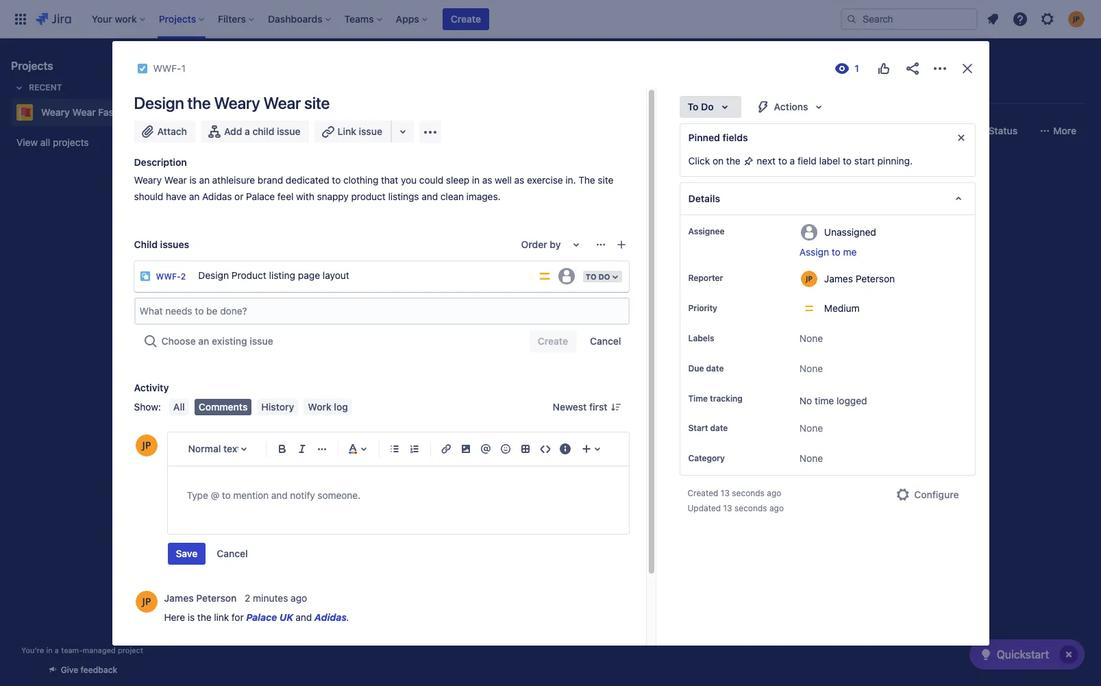 Task type: vqa. For each thing, say whether or not it's contained in the screenshot.
WWF- to the bottom
yes



Task type: locate. For each thing, give the bounding box(es) containing it.
collapse recent projects image
[[11, 80, 27, 96]]

weary up the should
[[134, 174, 162, 186]]

on
[[713, 155, 724, 167]]

1 horizontal spatial as
[[515, 174, 525, 186]]

reporter
[[689, 273, 724, 283]]

1 horizontal spatial in
[[472, 174, 480, 186]]

newest
[[553, 401, 587, 413]]

to inside button
[[832, 246, 841, 258]]

cancel for rightmost cancel button
[[590, 335, 622, 347]]

to do button down issue actions image
[[582, 269, 624, 284]]

do down "project"
[[702, 101, 714, 112]]

palace down brand
[[246, 191, 275, 202]]

configure
[[915, 489, 960, 501]]

2 vertical spatial 1
[[221, 254, 226, 266]]

1 horizontal spatial a
[[245, 125, 250, 137]]

and inside description weary wear is an athleisure brand dedicated to clothing that you could sleep in as well as exercise in. the site should have an adidas or palace feel with snappy product listings and clean images.
[[422, 191, 438, 202]]

task image
[[137, 63, 148, 74], [193, 233, 204, 244]]

wwf- for 2
[[156, 272, 181, 282]]

0 vertical spatial to
[[688, 101, 699, 112]]

design the weary wear site
[[134, 93, 330, 112], [193, 205, 315, 217]]

0 vertical spatial 1
[[181, 62, 186, 74]]

adidas inside description weary wear is an athleisure brand dedicated to clothing that you could sleep in as well as exercise in. the site should have an adidas or palace feel with snappy product listings and clean images.
[[202, 191, 232, 202]]

james peterson
[[825, 273, 896, 284], [164, 593, 237, 604]]

13 right updated
[[724, 504, 733, 514]]

assignee
[[689, 226, 725, 237]]

numbered list ⌘⇧7 image
[[406, 441, 423, 457]]

a inside button
[[245, 125, 250, 137]]

1 palace from the top
[[246, 191, 275, 202]]

1 horizontal spatial create
[[451, 13, 481, 24]]

weary down the or
[[244, 205, 272, 217]]

in right you're at the left
[[46, 646, 53, 655]]

1 horizontal spatial james peterson
[[825, 273, 896, 284]]

1 vertical spatial do
[[215, 170, 227, 179]]

0 vertical spatial adidas
[[202, 191, 232, 202]]

adidas right uk
[[315, 612, 347, 623]]

a
[[245, 125, 250, 137], [790, 155, 796, 167], [55, 646, 59, 655]]

1 vertical spatial cancel button
[[209, 543, 256, 565]]

1 none from the top
[[800, 333, 824, 344]]

1 vertical spatial to
[[202, 170, 213, 179]]

unassigned
[[825, 226, 877, 238]]

palace inside description weary wear is an athleisure brand dedicated to clothing that you could sleep in as well as exercise in. the site should have an adidas or palace feel with snappy product listings and clean images.
[[246, 191, 275, 202]]

weary down recent
[[41, 106, 70, 118]]

with
[[296, 191, 315, 202]]

0 horizontal spatial as
[[483, 174, 493, 186]]

a right add
[[245, 125, 250, 137]]

1 vertical spatial a
[[790, 155, 796, 167]]

0 vertical spatial date
[[707, 363, 724, 374]]

tracking
[[710, 394, 743, 404]]

0 vertical spatial design the weary wear site
[[134, 93, 330, 112]]

2 palace from the top
[[246, 612, 277, 623]]

the down the or
[[227, 205, 241, 217]]

do down add
[[215, 170, 227, 179]]

board
[[243, 86, 270, 97]]

0 vertical spatial design
[[134, 93, 184, 112]]

issue for choose an existing issue
[[250, 335, 273, 347]]

2 none from the top
[[800, 363, 824, 374]]

all button
[[169, 399, 189, 415]]

task image left wwf-1 link at the top of the page
[[137, 63, 148, 74]]

james peterson up link
[[164, 593, 237, 604]]

james down assign to me
[[825, 273, 854, 284]]

issue
[[277, 125, 301, 137], [359, 125, 383, 137], [250, 335, 273, 347]]

0 horizontal spatial issue
[[250, 335, 273, 347]]

work
[[308, 401, 332, 413]]

peterson down 'assign to me' button
[[856, 273, 896, 284]]

0 horizontal spatial cancel button
[[209, 543, 256, 565]]

a left field
[[790, 155, 796, 167]]

labels pin to top. only you can see pinned fields. image
[[718, 333, 728, 344]]

hide message image
[[953, 130, 970, 146]]

0 vertical spatial palace
[[246, 191, 275, 202]]

add
[[224, 125, 242, 137]]

an right choose in the left of the page
[[198, 335, 209, 347]]

0 horizontal spatial do
[[215, 170, 227, 179]]

an left athleisure
[[199, 174, 210, 186]]

create button inside primary element
[[443, 8, 490, 30]]

weary inside weary wear fashion link
[[41, 106, 70, 118]]

1 horizontal spatial cancel button
[[582, 330, 630, 352]]

0 vertical spatial wwf-
[[153, 62, 181, 74]]

adidas left the or
[[202, 191, 232, 202]]

issue right existing
[[250, 335, 273, 347]]

to
[[688, 101, 699, 112], [202, 170, 213, 179], [586, 272, 597, 281]]

and down could
[[422, 191, 438, 202]]

fashion
[[98, 106, 133, 118]]

to left me
[[832, 246, 841, 258]]

2 left minutes
[[245, 593, 251, 604]]

0 horizontal spatial 1
[[181, 62, 186, 74]]

here
[[164, 612, 185, 623]]

1 vertical spatial adidas
[[315, 612, 347, 623]]

0 vertical spatial 2
[[181, 272, 186, 282]]

0 vertical spatial and
[[422, 191, 438, 202]]

0
[[454, 169, 460, 180], [617, 169, 623, 180], [213, 254, 219, 266]]

unassigned image
[[559, 268, 575, 285]]

site down with
[[300, 205, 315, 217]]

project settings link
[[696, 80, 773, 104]]

all
[[173, 401, 185, 413]]

in
[[396, 170, 404, 179]]

choose an existing issue button
[[134, 330, 282, 352]]

layout
[[323, 270, 350, 281]]

1 for 0 / 1
[[221, 254, 226, 266]]

wwf- right issue type: sub-task icon
[[156, 272, 181, 282]]

pinning.
[[878, 155, 913, 167]]

1 horizontal spatial 1
[[221, 254, 226, 266]]

is right here
[[188, 612, 195, 623]]

view all projects link
[[11, 130, 154, 155]]

actions button
[[747, 96, 836, 118]]

date right due
[[707, 363, 724, 374]]

clothing
[[344, 174, 379, 186]]

1 up the or
[[232, 169, 237, 180]]

in
[[472, 174, 480, 186], [46, 646, 53, 655]]

cancel right the save
[[217, 548, 248, 559]]

james up here
[[164, 593, 194, 604]]

weary wear fashion
[[41, 106, 133, 118]]

recent
[[29, 82, 62, 93]]

copy link to issue image
[[183, 62, 194, 73]]

cancel button up 'first'
[[582, 330, 630, 352]]

cancel button right 'save' button
[[209, 543, 256, 565]]

1 horizontal spatial james
[[825, 273, 854, 284]]

to right next
[[779, 155, 788, 167]]

1 as from the left
[[483, 174, 493, 186]]

vote options: no one has voted for this issue yet. image
[[876, 60, 892, 77]]

1 vertical spatial 2
[[245, 593, 251, 604]]

2 vertical spatial to
[[586, 272, 597, 281]]

palace
[[246, 191, 275, 202], [246, 612, 277, 623]]

in up the images. at the top left
[[472, 174, 480, 186]]

2 vertical spatial a
[[55, 646, 59, 655]]

design up attach button
[[134, 93, 184, 112]]

1 horizontal spatial to do
[[688, 101, 714, 112]]

Comment - Main content area, start typing to enter text. text field
[[187, 487, 610, 504]]

issue right link
[[359, 125, 383, 137]]

as left well
[[483, 174, 493, 186]]

created 13 seconds ago updated 13 seconds ago
[[688, 488, 784, 514]]

design the weary wear site up search board text box at the left
[[134, 93, 330, 112]]

images.
[[467, 191, 501, 202]]

2 horizontal spatial 0
[[617, 169, 623, 180]]

task image right issues
[[193, 233, 204, 244]]

to inside description weary wear is an athleisure brand dedicated to clothing that you could sleep in as well as exercise in. the site should have an adidas or palace feel with snappy product listings and clean images.
[[332, 174, 341, 186]]

no time logged
[[800, 395, 868, 407]]

date right start
[[711, 423, 728, 434]]

calendar link
[[317, 80, 363, 104]]

seconds right updated
[[735, 504, 768, 514]]

sleep
[[446, 174, 470, 186]]

1 vertical spatial james peterson
[[164, 593, 237, 604]]

2 minutes ago
[[245, 593, 307, 604]]

none
[[800, 333, 824, 344], [800, 363, 824, 374], [800, 423, 824, 434], [800, 453, 824, 464]]

0 vertical spatial task image
[[137, 63, 148, 74]]

menu bar containing all
[[167, 399, 355, 415]]

wear
[[264, 93, 301, 112], [72, 106, 96, 118], [164, 174, 187, 186], [274, 205, 297, 217]]

logged
[[837, 395, 868, 407]]

project settings
[[698, 86, 770, 97]]

list
[[287, 86, 303, 97]]

design down 0 / 1
[[198, 270, 229, 281]]

1 vertical spatial create
[[204, 291, 234, 302]]

an right have
[[189, 191, 200, 202]]

a for next to a field label to start pinning.
[[790, 155, 796, 167]]

to up snappy on the left of the page
[[332, 174, 341, 186]]

2 horizontal spatial to
[[688, 101, 699, 112]]

0 vertical spatial peterson
[[856, 273, 896, 284]]

2 vertical spatial an
[[198, 335, 209, 347]]

design the weary wear site inside dialog
[[134, 93, 330, 112]]

the
[[579, 174, 596, 186]]

calendar
[[320, 86, 360, 97]]

in inside description weary wear is an athleisure brand dedicated to clothing that you could sleep in as well as exercise in. the site should have an adidas or palace feel with snappy product listings and clean images.
[[472, 174, 480, 186]]

date
[[707, 363, 724, 374], [711, 423, 728, 434]]

peterson up link
[[196, 593, 237, 604]]

0 vertical spatial is
[[190, 174, 197, 186]]

1 vertical spatial 1
[[232, 169, 237, 180]]

issue for add a child issue
[[277, 125, 301, 137]]

0 vertical spatial james peterson
[[825, 273, 896, 284]]

site right list
[[304, 93, 330, 112]]

0 / 1
[[213, 254, 226, 266]]

table image
[[518, 441, 534, 457]]

design down to do 1
[[193, 205, 224, 217]]

0 vertical spatial to do
[[688, 101, 714, 112]]

james peterson down me
[[825, 273, 896, 284]]

4 none from the top
[[800, 453, 824, 464]]

view
[[16, 136, 38, 148]]

work log
[[308, 401, 348, 413]]

1 vertical spatial in
[[46, 646, 53, 655]]

0 horizontal spatial adidas
[[202, 191, 232, 202]]

2 down issues
[[181, 272, 186, 282]]

exercise
[[527, 174, 563, 186]]

menu bar
[[167, 399, 355, 415]]

work log button
[[304, 399, 352, 415]]

1 horizontal spatial do
[[599, 272, 611, 281]]

field
[[798, 155, 817, 167]]

1 vertical spatial is
[[188, 612, 195, 623]]

palace down minutes
[[246, 612, 277, 623]]

assign to me button
[[800, 245, 962, 259]]

issue right child
[[277, 125, 301, 137]]

tab list
[[173, 80, 1094, 104]]

give feedback
[[61, 665, 117, 675]]

1 horizontal spatial to do button
[[680, 96, 742, 118]]

1 horizontal spatial cancel
[[590, 335, 622, 347]]

to do down "project"
[[688, 101, 714, 112]]

newest first
[[553, 401, 608, 413]]

seconds right created
[[733, 488, 765, 499]]

0 vertical spatial create
[[451, 13, 481, 24]]

to left start
[[843, 155, 852, 167]]

1 inside "design the weary wear site" dialog
[[181, 62, 186, 74]]

cancel button
[[582, 330, 630, 352], [209, 543, 256, 565]]

1 horizontal spatial and
[[422, 191, 438, 202]]

link issue
[[338, 125, 383, 137]]

and right uk
[[296, 612, 312, 623]]

adidas link
[[315, 612, 347, 623]]

1 vertical spatial date
[[711, 423, 728, 434]]

site right the
[[598, 174, 614, 186]]

page
[[298, 270, 320, 281]]

jira image
[[36, 11, 71, 27], [36, 11, 71, 27]]

13 right created
[[721, 488, 730, 499]]

1 horizontal spatial peterson
[[856, 273, 896, 284]]

do
[[702, 101, 714, 112], [215, 170, 227, 179], [599, 272, 611, 281]]

cancel up 'first'
[[590, 335, 622, 347]]

weary inside description weary wear is an athleisure brand dedicated to clothing that you could sleep in as well as exercise in. the site should have an adidas or palace feel with snappy product listings and clean images.
[[134, 174, 162, 186]]

1 vertical spatial palace
[[246, 612, 277, 623]]

1 horizontal spatial issue
[[277, 125, 301, 137]]

0 vertical spatial james
[[825, 273, 854, 284]]

as right well
[[515, 174, 525, 186]]

an inside button
[[198, 335, 209, 347]]

issue type: sub-task image
[[140, 271, 151, 282]]

is left to do 1
[[190, 174, 197, 186]]

wear up have
[[164, 174, 187, 186]]

1 horizontal spatial to
[[586, 272, 597, 281]]

1 vertical spatial an
[[189, 191, 200, 202]]

1 up design product listing page layout
[[221, 254, 226, 266]]

0 vertical spatial cancel button
[[582, 330, 630, 352]]

Search field
[[841, 8, 978, 30]]

projects
[[53, 136, 89, 148]]

wwf- left copy link to issue icon
[[153, 62, 181, 74]]

and
[[422, 191, 438, 202], [296, 612, 312, 623]]

2 horizontal spatial 1
[[232, 169, 237, 180]]

0 horizontal spatial and
[[296, 612, 312, 623]]

a left team-
[[55, 646, 59, 655]]

due date
[[689, 363, 724, 374]]

0 horizontal spatial cancel
[[217, 548, 248, 559]]

weary
[[214, 93, 260, 112], [41, 106, 70, 118], [134, 174, 162, 186], [244, 205, 272, 217]]

tab list containing board
[[173, 80, 1094, 104]]

choose
[[161, 335, 196, 347]]

do down issue actions image
[[599, 272, 611, 281]]

italic ⌘i image
[[294, 441, 311, 457]]

pinned
[[689, 132, 721, 143]]

1 vertical spatial task image
[[193, 233, 204, 244]]

1 vertical spatial to do
[[586, 272, 611, 281]]

0 horizontal spatial to
[[202, 170, 213, 179]]

design product listing page layout link
[[193, 263, 533, 290]]

to do right the unassigned image
[[586, 272, 611, 281]]

1 up summary
[[181, 62, 186, 74]]

link image
[[438, 441, 454, 457]]

1 vertical spatial and
[[296, 612, 312, 623]]

wwf-1
[[153, 62, 186, 74]]

1 vertical spatial site
[[598, 174, 614, 186]]

0 vertical spatial in
[[472, 174, 480, 186]]

mention image
[[478, 441, 494, 457]]

and adidas .
[[296, 612, 350, 623]]

due
[[689, 363, 705, 374]]

0 horizontal spatial a
[[55, 646, 59, 655]]

0 horizontal spatial peterson
[[196, 593, 237, 604]]

here is the link for palace uk
[[164, 612, 293, 623]]

add people image
[[352, 123, 369, 139]]

2 horizontal spatial a
[[790, 155, 796, 167]]

summary link
[[181, 80, 230, 104]]

is
[[190, 174, 197, 186], [188, 612, 195, 623]]

project
[[698, 86, 731, 97]]

site inside description weary wear is an athleisure brand dedicated to clothing that you could sleep in as well as exercise in. the site should have an adidas or palace feel with snappy product listings and clean images.
[[598, 174, 614, 186]]

design the weary wear site down the or
[[193, 205, 315, 217]]

an
[[199, 174, 210, 186], [189, 191, 200, 202], [198, 335, 209, 347]]

dismiss quickstart image
[[1059, 644, 1081, 666]]

0 horizontal spatial to do button
[[582, 269, 624, 284]]

3 none from the top
[[800, 423, 824, 434]]

emoji image
[[498, 441, 514, 457]]

create column image
[[767, 164, 784, 180]]

to do button up "pinned"
[[680, 96, 742, 118]]

code snippet image
[[538, 441, 554, 457]]

0 horizontal spatial create button
[[182, 285, 367, 309]]

0 vertical spatial a
[[245, 125, 250, 137]]

as
[[483, 174, 493, 186], [515, 174, 525, 186]]



Task type: describe. For each thing, give the bounding box(es) containing it.
first
[[590, 401, 608, 413]]

wear down the feel
[[274, 205, 297, 217]]

none for due date
[[800, 363, 824, 374]]

1 horizontal spatial 0
[[454, 169, 460, 180]]

actions image
[[932, 60, 949, 77]]

2 horizontal spatial do
[[702, 101, 714, 112]]

2 as from the left
[[515, 174, 525, 186]]

to do 1
[[202, 169, 237, 180]]

choose an existing issue
[[161, 335, 273, 347]]

create banner
[[0, 0, 1102, 38]]

0 vertical spatial ago
[[767, 488, 782, 499]]

0 horizontal spatial 0
[[213, 254, 219, 266]]

uk
[[280, 612, 293, 623]]

link issue button
[[314, 121, 392, 143]]

time tracking pin to top. only you can see pinned fields. image
[[746, 394, 757, 405]]

more formatting image
[[314, 441, 331, 457]]

you're
[[21, 646, 44, 655]]

description weary wear is an athleisure brand dedicated to clothing that you could sleep in as well as exercise in. the site should have an adidas or palace feel with snappy product listings and clean images.
[[134, 156, 616, 202]]

cancel for leftmost cancel button
[[217, 548, 248, 559]]

.
[[347, 612, 350, 623]]

1 vertical spatial design
[[193, 205, 224, 217]]

primary element
[[8, 0, 841, 38]]

have
[[166, 191, 187, 202]]

progress
[[406, 170, 448, 179]]

1 vertical spatial create button
[[182, 285, 367, 309]]

normal text
[[188, 443, 241, 455]]

bold ⌘b image
[[274, 441, 290, 457]]

add a child issue button
[[201, 121, 309, 143]]

give
[[61, 665, 78, 675]]

actions
[[775, 101, 809, 112]]

child
[[253, 125, 275, 137]]

next
[[757, 155, 776, 167]]

child issues
[[134, 239, 189, 250]]

0 vertical spatial site
[[304, 93, 330, 112]]

start date
[[689, 423, 728, 434]]

1 vertical spatial to do button
[[582, 269, 624, 284]]

none for start date
[[800, 423, 824, 434]]

2 vertical spatial ago
[[291, 593, 307, 604]]

issue actions image
[[596, 239, 607, 250]]

well
[[495, 174, 512, 186]]

profile image of james peterson image
[[135, 435, 157, 457]]

projects
[[11, 60, 53, 72]]

1 for to do 1
[[232, 169, 237, 180]]

Search board text field
[[182, 121, 287, 141]]

2 vertical spatial do
[[599, 272, 611, 281]]

managed
[[83, 646, 116, 655]]

design the weary wear site dialog
[[112, 41, 990, 686]]

minutes
[[253, 593, 288, 604]]

listings
[[388, 191, 419, 202]]

wear up child
[[264, 93, 301, 112]]

1 horizontal spatial 2
[[245, 593, 251, 604]]

clean
[[441, 191, 464, 202]]

1 vertical spatial 13
[[724, 504, 733, 514]]

create inside primary element
[[451, 13, 481, 24]]

comments
[[199, 401, 248, 413]]

link
[[338, 125, 357, 137]]

comments button
[[195, 399, 252, 415]]

created
[[688, 488, 719, 499]]

do inside to do 1
[[215, 170, 227, 179]]

close image
[[960, 60, 976, 77]]

0 horizontal spatial task image
[[137, 63, 148, 74]]

start
[[689, 423, 709, 434]]

the left link
[[197, 612, 212, 623]]

2 vertical spatial site
[[300, 205, 315, 217]]

attach button
[[134, 121, 195, 143]]

quickstart button
[[970, 640, 1085, 670]]

click on the
[[689, 155, 744, 167]]

2 vertical spatial design
[[198, 270, 229, 281]]

0 vertical spatial seconds
[[733, 488, 765, 499]]

snappy
[[317, 191, 349, 202]]

details element
[[680, 182, 976, 215]]

project
[[118, 646, 143, 655]]

0 horizontal spatial in
[[46, 646, 53, 655]]

you
[[401, 174, 417, 186]]

1 horizontal spatial adidas
[[315, 612, 347, 623]]

wear inside description weary wear is an athleisure brand dedicated to clothing that you could sleep in as well as exercise in. the site should have an adidas or palace feel with snappy product listings and clean images.
[[164, 174, 187, 186]]

a for you're in a team-managed project
[[55, 646, 59, 655]]

0 vertical spatial an
[[199, 174, 210, 186]]

time
[[815, 395, 835, 407]]

date for due date
[[707, 363, 724, 374]]

done 0
[[589, 169, 623, 180]]

james peterson image
[[322, 120, 344, 142]]

0 vertical spatial to do button
[[680, 96, 742, 118]]

fields
[[723, 132, 749, 143]]

menu bar inside "design the weary wear site" dialog
[[167, 399, 355, 415]]

order by
[[522, 239, 561, 250]]

configure link
[[887, 484, 968, 506]]

log
[[334, 401, 348, 413]]

0 horizontal spatial create
[[204, 291, 234, 302]]

bullet list ⌘⇧8 image
[[387, 441, 403, 457]]

wwf-1 link
[[153, 60, 186, 77]]

all
[[40, 136, 50, 148]]

check image
[[978, 647, 995, 663]]

normal
[[188, 443, 221, 455]]

team-
[[61, 646, 83, 655]]

text
[[223, 443, 241, 455]]

wwf- for 1
[[153, 62, 181, 74]]

share image
[[905, 60, 921, 77]]

details
[[689, 193, 721, 204]]

is inside description weary wear is an athleisure brand dedicated to clothing that you could sleep in as well as exercise in. the site should have an adidas or palace feel with snappy product listings and clean images.
[[190, 174, 197, 186]]

info panel image
[[557, 441, 574, 457]]

in.
[[566, 174, 576, 186]]

1 vertical spatial ago
[[770, 504, 784, 514]]

athleisure
[[212, 174, 255, 186]]

none for category
[[800, 453, 824, 464]]

0 vertical spatial 13
[[721, 488, 730, 499]]

dedicated
[[286, 174, 330, 186]]

2 horizontal spatial issue
[[359, 125, 383, 137]]

wear up "view all projects" link
[[72, 106, 96, 118]]

save
[[176, 548, 198, 559]]

add app image
[[422, 124, 439, 140]]

next to a field label to start pinning.
[[755, 155, 913, 167]]

the down copy link to issue icon
[[188, 93, 211, 112]]

weary up search board text box at the left
[[214, 93, 260, 112]]

give feedback button
[[39, 659, 126, 682]]

1 horizontal spatial task image
[[193, 233, 204, 244]]

Child issues field
[[135, 299, 628, 324]]

child
[[134, 239, 158, 250]]

or
[[235, 191, 244, 202]]

0 horizontal spatial james peterson
[[164, 593, 237, 604]]

the right on
[[727, 155, 741, 167]]

date for start date
[[711, 423, 728, 434]]

category
[[689, 453, 725, 464]]

create child image
[[616, 239, 627, 250]]

product
[[351, 191, 386, 202]]

link
[[214, 612, 229, 623]]

1 vertical spatial peterson
[[196, 593, 237, 604]]

save button
[[168, 543, 206, 565]]

in progress 0
[[396, 169, 460, 180]]

1 vertical spatial design the weary wear site
[[193, 205, 315, 217]]

link web pages and more image
[[395, 123, 411, 140]]

attach
[[157, 125, 187, 137]]

order
[[522, 239, 548, 250]]

design product listing page layout
[[198, 270, 350, 281]]

0 horizontal spatial james
[[164, 593, 194, 604]]

quickstart
[[997, 649, 1050, 661]]

to inside to do 1
[[202, 170, 213, 179]]

assign
[[800, 246, 830, 258]]

search image
[[847, 13, 858, 24]]

history button
[[257, 399, 299, 415]]

done
[[589, 170, 611, 179]]

newest first image
[[611, 402, 622, 413]]

summary
[[184, 86, 227, 97]]

pinned fields
[[689, 132, 749, 143]]

that
[[381, 174, 399, 186]]

1 vertical spatial seconds
[[735, 504, 768, 514]]

weary wear fashion link
[[11, 99, 148, 126]]

click
[[689, 155, 711, 167]]

/
[[219, 254, 221, 266]]

0 horizontal spatial 2
[[181, 272, 186, 282]]

priority: medium image
[[538, 269, 552, 283]]

add image, video, or file image
[[458, 441, 474, 457]]

activity
[[134, 382, 169, 394]]



